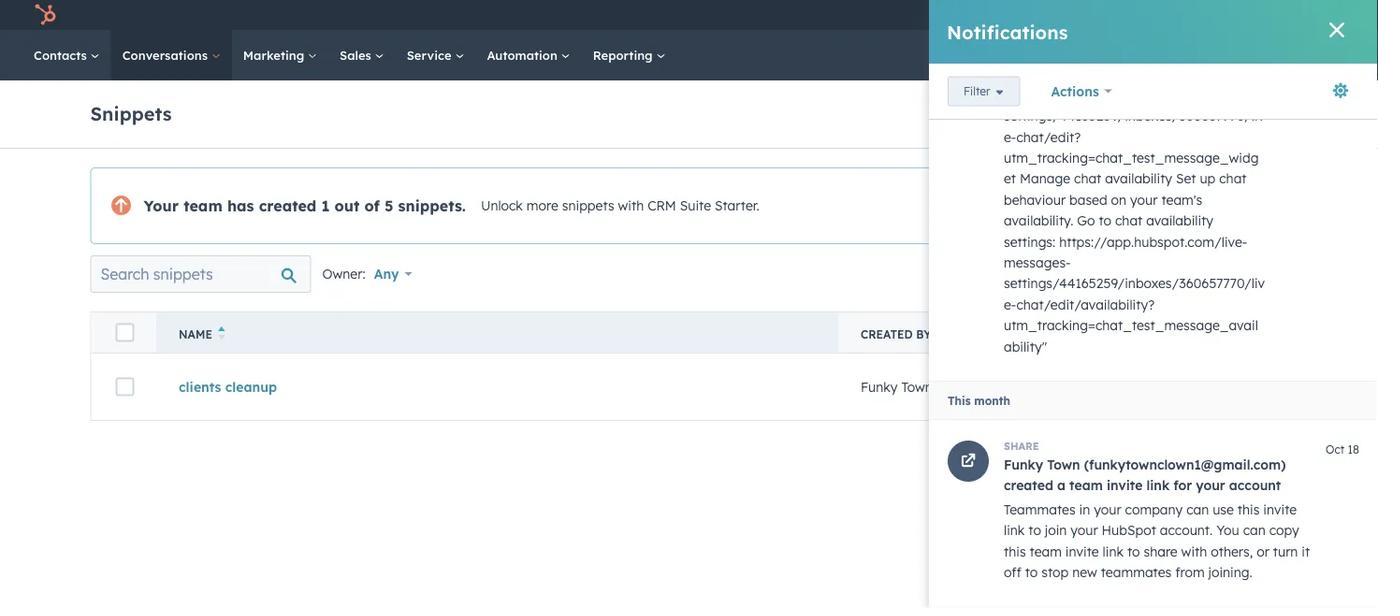 Task type: locate. For each thing, give the bounding box(es) containing it.
menu containing funky
[[981, 0, 1356, 30]]

0 horizontal spatial ago
[[1082, 379, 1106, 395]]

date inside date modified
[[1161, 321, 1190, 335]]

date
[[1161, 321, 1190, 335], [1011, 328, 1040, 342]]

press to sort. element for modified
[[1258, 327, 1265, 343]]

help button
[[1164, 0, 1196, 30]]

date modified
[[1161, 321, 1221, 349]]

date for date modified
[[1161, 321, 1190, 335]]

sales link
[[329, 30, 396, 81]]

press to sort. element
[[1101, 327, 1108, 343], [1258, 327, 1265, 343]]

1 horizontal spatial 28 minutes ago
[[1161, 379, 1256, 395]]

1 horizontal spatial of
[[981, 106, 994, 122]]

1 horizontal spatial 28
[[1161, 379, 1176, 395]]

28 minutes ago
[[1011, 379, 1106, 395], [1161, 379, 1256, 395]]

town
[[902, 379, 933, 395]]

press to sort. image for created
[[1101, 327, 1108, 340]]

1 press to sort. element from the left
[[1101, 327, 1108, 343]]

created inside snippets banner
[[1009, 106, 1056, 122]]

minutes down modified
[[1179, 379, 1228, 395]]

2 press to sort. image from the left
[[1258, 327, 1265, 340]]

1 minutes from the left
[[1029, 379, 1078, 395]]

team
[[184, 197, 223, 215]]

0 horizontal spatial upgrade
[[1015, 9, 1067, 24]]

notifications button
[[1227, 0, 1259, 30]]

marketing
[[243, 47, 308, 63]]

press to sort. image right date created
[[1101, 327, 1108, 340]]

1 of 5 created
[[972, 106, 1056, 122]]

1 horizontal spatial ago
[[1232, 379, 1256, 395]]

2 minutes from the left
[[1179, 379, 1228, 395]]

press to sort. image
[[1101, 327, 1108, 340], [1258, 327, 1265, 340]]

name button
[[156, 312, 839, 353]]

1 horizontal spatial 1
[[972, 106, 978, 122]]

0 vertical spatial created
[[1009, 106, 1056, 122]]

search button
[[1330, 39, 1362, 71]]

ago down date modified button on the right
[[1232, 379, 1256, 395]]

with
[[618, 198, 644, 214]]

menu
[[981, 0, 1356, 30]]

2 ago from the left
[[1232, 379, 1256, 395]]

0 vertical spatial upgrade
[[1015, 9, 1067, 24]]

any button
[[373, 256, 424, 293]]

28 down date created
[[1011, 379, 1026, 395]]

press to sort. element inside date modified button
[[1258, 327, 1265, 343]]

0 vertical spatial 1
[[972, 106, 978, 122]]

press to sort. element right date modified
[[1258, 327, 1265, 343]]

5
[[998, 106, 1005, 122], [385, 197, 394, 215]]

28
[[1011, 379, 1026, 395], [1161, 379, 1176, 395]]

0 vertical spatial 5
[[998, 106, 1005, 122]]

1 horizontal spatial press to sort. element
[[1258, 327, 1265, 343]]

of
[[981, 106, 994, 122], [365, 197, 380, 215]]

more
[[527, 198, 559, 214]]

calling icon button
[[1086, 3, 1118, 27]]

0 horizontal spatial 5
[[385, 197, 394, 215]]

snippets banner
[[90, 94, 1288, 129]]

1 vertical spatial created
[[259, 197, 317, 215]]

funky town image
[[1274, 7, 1291, 23]]

0 horizontal spatial of
[[365, 197, 380, 215]]

funky button
[[1263, 0, 1354, 30]]

press to sort. image inside "date created" button
[[1101, 327, 1108, 340]]

1 vertical spatial 1
[[321, 197, 330, 215]]

1 horizontal spatial 5
[[998, 106, 1005, 122]]

0 horizontal spatial press to sort. element
[[1101, 327, 1108, 343]]

1 horizontal spatial press to sort. image
[[1258, 327, 1265, 340]]

create snippet
[[1195, 107, 1273, 121]]

0 vertical spatial of
[[981, 106, 994, 122]]

1 vertical spatial of
[[365, 197, 380, 215]]

2 press to sort. element from the left
[[1258, 327, 1265, 343]]

upgrade
[[1015, 9, 1067, 24], [1189, 198, 1245, 214]]

press to sort. image inside date modified button
[[1258, 327, 1265, 340]]

press to sort. element right date created
[[1101, 327, 1108, 343]]

of inside snippets banner
[[981, 106, 994, 122]]

ago down "date created" button on the bottom right of the page
[[1082, 379, 1106, 395]]

starter.
[[715, 198, 760, 214]]

0 horizontal spatial press to sort. image
[[1101, 327, 1108, 340]]

created by button
[[839, 312, 988, 353]]

1 horizontal spatial upgrade
[[1189, 198, 1245, 214]]

upgrade down the create
[[1189, 198, 1245, 214]]

folder
[[1121, 107, 1152, 121]]

cleanup
[[225, 379, 277, 395]]

settings image
[[1203, 8, 1220, 25]]

owner:
[[322, 266, 366, 282]]

press to sort. element inside "date created" button
[[1101, 327, 1108, 343]]

has
[[227, 197, 254, 215]]

name
[[179, 328, 212, 342]]

28 minutes ago down modified
[[1161, 379, 1256, 395]]

0 horizontal spatial minutes
[[1029, 379, 1078, 395]]

2 vertical spatial created
[[1044, 328, 1096, 342]]

1 horizontal spatial date
[[1161, 321, 1190, 335]]

0 horizontal spatial date
[[1011, 328, 1040, 342]]

press to sort. image right date modified
[[1258, 327, 1265, 340]]

funky town
[[861, 379, 933, 395]]

create snippet button
[[1179, 99, 1288, 129]]

by
[[917, 328, 932, 342]]

1
[[972, 106, 978, 122], [321, 197, 330, 215]]

reporting link
[[582, 30, 677, 81]]

28 down modified
[[1161, 379, 1176, 395]]

out
[[335, 197, 360, 215]]

marketing link
[[232, 30, 329, 81]]

0 horizontal spatial 28 minutes ago
[[1011, 379, 1106, 395]]

notifications image
[[1235, 8, 1251, 25]]

ago
[[1082, 379, 1106, 395], [1232, 379, 1256, 395]]

0 horizontal spatial 28
[[1011, 379, 1026, 395]]

2 28 from the left
[[1161, 379, 1176, 395]]

minutes down date created
[[1029, 379, 1078, 395]]

date for date created
[[1011, 328, 1040, 342]]

minutes
[[1029, 379, 1078, 395], [1179, 379, 1228, 395]]

ascending sort. press to sort descending. image
[[218, 327, 225, 340]]

clients
[[179, 379, 221, 395]]

created
[[1009, 106, 1056, 122], [259, 197, 317, 215], [1044, 328, 1096, 342]]

automation
[[487, 47, 561, 63]]

search image
[[1340, 49, 1353, 62]]

28 minutes ago down date created
[[1011, 379, 1106, 395]]

1 press to sort. image from the left
[[1101, 327, 1108, 340]]

1 horizontal spatial minutes
[[1179, 379, 1228, 395]]

upgrade right upgrade image
[[1015, 9, 1067, 24]]

date inside button
[[1011, 328, 1040, 342]]



Task type: describe. For each thing, give the bounding box(es) containing it.
funky
[[861, 379, 898, 395]]

sales
[[340, 47, 375, 63]]

snippets.
[[398, 197, 466, 215]]

snippets
[[562, 198, 615, 214]]

unlock more snippets with crm suite starter.
[[481, 198, 760, 214]]

created
[[861, 328, 913, 342]]

contacts link
[[22, 30, 111, 81]]

created by
[[861, 328, 932, 342]]

0 horizontal spatial 1
[[321, 197, 330, 215]]

upgrade image
[[994, 8, 1011, 25]]

clients cleanup
[[179, 379, 277, 395]]

hubspot image
[[34, 4, 56, 26]]

clients cleanup link
[[179, 379, 277, 395]]

1 ago from the left
[[1082, 379, 1106, 395]]

2 28 minutes ago from the left
[[1161, 379, 1256, 395]]

settings link
[[1200, 5, 1223, 25]]

1 vertical spatial upgrade
[[1189, 198, 1245, 214]]

upgrade link
[[1165, 187, 1269, 225]]

your
[[144, 197, 179, 215]]

ascending sort. press to sort descending. element
[[218, 327, 225, 343]]

1 28 minutes ago from the left
[[1011, 379, 1106, 395]]

your team has created 1 out of 5 snippets.
[[144, 197, 466, 215]]

1 28 from the left
[[1011, 379, 1026, 395]]

help image
[[1172, 8, 1189, 25]]

created for has
[[259, 197, 317, 215]]

Search search field
[[90, 256, 311, 293]]

5 inside snippets banner
[[998, 106, 1005, 122]]

snippets
[[90, 102, 172, 125]]

service link
[[396, 30, 476, 81]]

upgrade inside menu
[[1015, 9, 1067, 24]]

date modified button
[[1138, 312, 1288, 353]]

date created
[[1011, 328, 1096, 342]]

marketplaces image
[[1133, 8, 1149, 25]]

snippet
[[1233, 107, 1273, 121]]

conversations
[[122, 47, 211, 63]]

conversations link
[[111, 30, 232, 81]]

marketplaces button
[[1121, 0, 1161, 30]]

service
[[407, 47, 455, 63]]

1 vertical spatial 5
[[385, 197, 394, 215]]

create
[[1195, 107, 1230, 121]]

press to sort. element for created
[[1101, 327, 1108, 343]]

press to sort. image for modified
[[1258, 327, 1265, 340]]

crm
[[648, 198, 677, 214]]

contacts
[[34, 47, 91, 63]]

date created button
[[988, 312, 1138, 353]]

created inside button
[[1044, 328, 1096, 342]]

created for 5
[[1009, 106, 1056, 122]]

new
[[1094, 107, 1118, 121]]

new folder button
[[1078, 99, 1168, 129]]

new folder
[[1094, 107, 1152, 121]]

funky
[[1294, 7, 1326, 22]]

modified
[[1161, 335, 1221, 349]]

1 inside snippets banner
[[972, 106, 978, 122]]

suite
[[680, 198, 711, 214]]

hubspot link
[[22, 4, 70, 26]]

automation link
[[476, 30, 582, 81]]

unlock
[[481, 198, 523, 214]]

any
[[374, 266, 399, 282]]

reporting
[[593, 47, 657, 63]]

Search HubSpot search field
[[1116, 39, 1345, 71]]

calling icon image
[[1093, 7, 1110, 24]]



Task type: vqa. For each thing, say whether or not it's contained in the screenshot.
(1) Assignee
no



